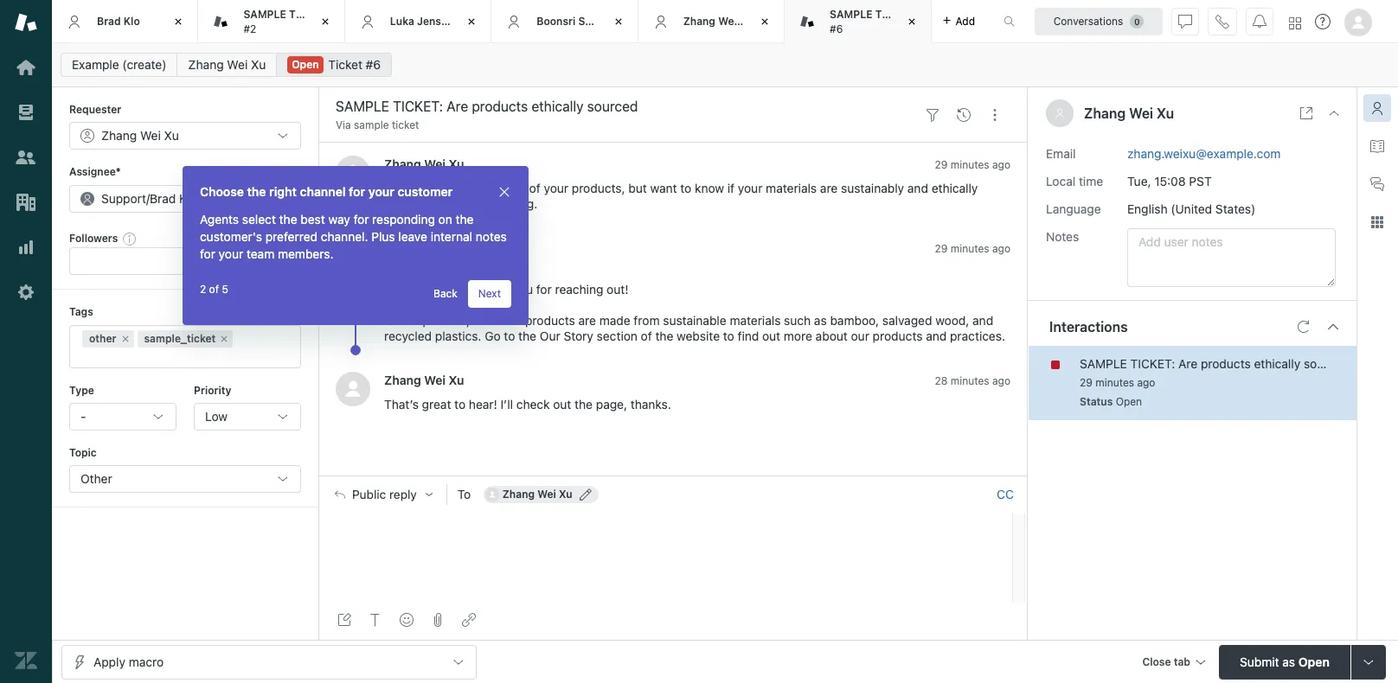 Task type: describe. For each thing, give the bounding box(es) containing it.
check
[[517, 397, 550, 412]]

close image right view more details image
[[1328, 106, 1342, 120]]

xu inside secondary element
[[251, 57, 266, 72]]

team
[[247, 247, 275, 261]]

Subject field
[[332, 96, 914, 117]]

organizations image
[[15, 191, 37, 214]]

zhang right zhang.weixu@example.com icon
[[503, 488, 535, 501]]

your right if
[[738, 181, 763, 196]]

practices.
[[951, 329, 1006, 343]]

(united
[[1172, 201, 1213, 216]]

saeli
[[579, 15, 603, 28]]

zhang up i'm
[[384, 157, 421, 172]]

of inside 2 of 5 back
[[209, 283, 219, 296]]

that's great to hear! i'll check out the page, thanks.
[[384, 397, 672, 412]]

interactions
[[1050, 319, 1128, 335]]

bamboo,
[[831, 313, 880, 328]]

right
[[269, 184, 297, 199]]

of down from
[[641, 329, 652, 343]]

close image for brad klo
[[170, 13, 187, 30]]

close image inside "#6" tab
[[903, 13, 921, 30]]

notes
[[476, 229, 507, 244]]

tue,
[[1128, 174, 1152, 188]]

great question, all of our products are made from sustainable materials such as bamboo, salvaged wood, and recycled plastics. go to the our story section of the website to find out more about our products and practices.
[[384, 313, 1006, 343]]

secondary element
[[52, 48, 1399, 82]]

out!
[[607, 282, 629, 297]]

such
[[784, 313, 811, 328]]

brad klo link
[[384, 241, 434, 256]]

zhang up 'that's'
[[384, 373, 421, 388]]

i'll
[[501, 397, 513, 412]]

example (create)
[[72, 57, 167, 72]]

reporting image
[[15, 236, 37, 259]]

of right all
[[489, 313, 500, 328]]

to right go
[[504, 329, 515, 343]]

xu up 'great'
[[449, 373, 464, 388]]

2 vertical spatial and
[[926, 329, 947, 343]]

brad inside tab
[[97, 15, 121, 28]]

language
[[1047, 201, 1102, 216]]

materials inside great question, all of our products are made from sustainable materials such as bamboo, salvaged wood, and recycled plastics. go to the our story section of the website to find out more about our products and practices.
[[730, 313, 781, 328]]

2
[[200, 283, 206, 296]]

boonsri saeli
[[537, 15, 603, 28]]

are inside great question, all of our products are made from sustainable materials such as bamboo, salvaged wood, and recycled plastics. go to the our story section of the website to find out more about our products and practices.
[[579, 313, 596, 328]]

cc
[[997, 487, 1014, 502]]

sourced inside hi, i'm interested in some of your products, but want to know if your materials are sustainably and ethically sourced before purchasing.
[[384, 197, 430, 212]]

15:08
[[1155, 174, 1187, 188]]

customer
[[398, 184, 453, 199]]

zhang wei xu up tue,
[[1085, 106, 1175, 121]]

zhang wei xu right zhang.weixu@example.com icon
[[503, 488, 573, 501]]

luka
[[390, 15, 415, 28]]

via sample ticket
[[336, 119, 419, 132]]

boonsri saeli tab
[[492, 0, 639, 43]]

minutes inside sample ticket: are products ethically sourced 29 minutes ago status open
[[1096, 376, 1135, 389]]

are inside hi, i'm interested in some of your products, but want to know if your materials are sustainably and ethically sourced before purchasing.
[[821, 181, 838, 196]]

get help image
[[1316, 14, 1331, 29]]

choose
[[200, 184, 244, 199]]

hi
[[384, 282, 396, 297]]

edit user image
[[580, 489, 592, 501]]

minutes for hi zhangwei xu, thank you for reaching out!
[[951, 243, 990, 256]]

(create)
[[122, 57, 167, 72]]

hi, i'm interested in some of your products, but want to know if your materials are sustainably and ethically sourced before purchasing.
[[384, 181, 979, 212]]

conversations button
[[1035, 7, 1163, 35]]

take it button
[[271, 164, 301, 182]]

29 minutes ago for hi zhangwei xu, thank you for reaching out!
[[935, 243, 1011, 256]]

wei up customer
[[424, 157, 446, 172]]

more
[[784, 329, 813, 343]]

29 for hi, i'm interested in some of your products, but want to know if your materials are sustainably and ethically sourced before purchasing.
[[935, 159, 948, 172]]

zhang wei xu tab
[[639, 0, 785, 43]]

for down customer's
[[200, 247, 215, 261]]

29 minutes ago text field inside conversationlabel log
[[935, 243, 1011, 256]]

zhang wei xu link for hi,
[[384, 157, 464, 172]]

recycled
[[384, 329, 432, 343]]

tue, 15:08 pst
[[1128, 174, 1213, 188]]

leave
[[399, 229, 428, 244]]

minutes for that's great to hear! i'll check out the page, thanks.
[[951, 375, 990, 388]]

section
[[597, 329, 638, 343]]

admin image
[[15, 281, 37, 304]]

wei left edit user icon
[[538, 488, 557, 501]]

klo inside tab
[[124, 15, 140, 28]]

plus
[[372, 229, 395, 244]]

ago for that's great to hear! i'll check out the page, thanks.
[[993, 375, 1011, 388]]

the left right
[[247, 184, 266, 199]]

28 minutes ago
[[935, 375, 1011, 388]]

to inside hi, i'm interested in some of your products, but want to know if your materials are sustainably and ethically sourced before purchasing.
[[681, 181, 692, 196]]

zhang inside secondary element
[[188, 57, 224, 72]]

go
[[485, 329, 501, 343]]

before
[[433, 197, 469, 212]]

sample ticket: are products ethically sourced 29 minutes ago status open
[[1080, 356, 1350, 408]]

your left products,
[[544, 181, 569, 196]]

add attachment image
[[431, 614, 445, 628]]

cc button
[[997, 487, 1015, 503]]

your left i'm
[[369, 184, 395, 199]]

xu,
[[457, 282, 475, 297]]

zhang wei xu link for that's
[[384, 373, 464, 388]]

states)
[[1216, 201, 1256, 216]]

2 horizontal spatial open
[[1299, 655, 1330, 670]]

main element
[[0, 0, 52, 684]]

#2 tab
[[199, 0, 345, 43]]

submit as open
[[1241, 655, 1330, 670]]

zhangwei
[[399, 282, 454, 297]]

low button
[[194, 403, 301, 431]]

want
[[651, 181, 677, 196]]

plastics.
[[435, 329, 482, 343]]

1 vertical spatial and
[[973, 313, 994, 328]]

if
[[728, 181, 735, 196]]

open inside sample ticket: are products ethically sourced 29 minutes ago status open
[[1116, 395, 1143, 408]]

user image
[[1057, 109, 1064, 118]]

for right way
[[354, 212, 369, 227]]

user image
[[1055, 108, 1066, 119]]

wood,
[[936, 313, 970, 328]]

wei inside secondary element
[[227, 57, 248, 72]]

open link
[[276, 53, 392, 77]]

to left the find
[[724, 329, 735, 343]]

xu up the interested
[[449, 157, 464, 172]]

on
[[439, 212, 453, 227]]

responding
[[372, 212, 435, 227]]

zendesk image
[[15, 650, 37, 673]]

local
[[1047, 174, 1076, 188]]

zhang wei xu inside tab
[[684, 15, 754, 28]]

sample
[[1080, 356, 1128, 371]]

xu up zhang.weixu@example.com
[[1157, 106, 1175, 121]]

your inside agents select the best way for responding on the customer's preferred channel. plus leave internal notes for your team members.
[[219, 247, 243, 261]]

back
[[434, 287, 458, 300]]

for up way
[[349, 184, 366, 199]]

boonsri
[[537, 15, 576, 28]]

sourced inside sample ticket: are products ethically sourced 29 minutes ago status open
[[1305, 356, 1350, 371]]

way
[[328, 212, 350, 227]]

in
[[483, 181, 493, 196]]

status
[[1080, 395, 1113, 408]]

wei inside tab
[[719, 15, 737, 28]]

0 vertical spatial zhang wei xu link
[[177, 53, 277, 77]]

1 horizontal spatial 29 minutes ago text field
[[1080, 376, 1156, 389]]

zhang right user image on the right of the page
[[1085, 106, 1126, 121]]

know
[[695, 181, 725, 196]]

0 vertical spatial products
[[525, 313, 576, 328]]

story
[[564, 329, 594, 343]]

page,
[[596, 397, 628, 412]]



Task type: locate. For each thing, give the bounding box(es) containing it.
avatar image left hi,
[[336, 156, 371, 191]]

avatar image for hi,
[[336, 156, 371, 191]]

open
[[292, 58, 319, 71], [1116, 395, 1143, 408], [1299, 655, 1330, 670]]

klo inside conversationlabel log
[[415, 241, 434, 256]]

close image inside choose the right channel for your customer dialog
[[498, 185, 512, 199]]

0 vertical spatial brad
[[97, 15, 121, 28]]

1 horizontal spatial close image
[[463, 13, 481, 30]]

0 vertical spatial open
[[292, 58, 319, 71]]

1 vertical spatial ethically
[[1255, 356, 1301, 371]]

close image
[[170, 13, 187, 30], [463, 13, 481, 30], [903, 13, 921, 30]]

0 horizontal spatial as
[[815, 313, 827, 328]]

example
[[72, 57, 119, 72]]

1 29 minutes ago from the top
[[935, 159, 1011, 172]]

ticket
[[392, 119, 419, 132]]

#6
[[830, 22, 843, 35]]

zhang wei xu up secondary element
[[684, 15, 754, 28]]

are left sustainably
[[821, 181, 838, 196]]

1 vertical spatial open
[[1116, 395, 1143, 408]]

xu left edit user icon
[[559, 488, 573, 501]]

agents select the best way for responding on the customer's preferred channel. plus leave internal notes for your team members.
[[200, 212, 507, 261]]

0 horizontal spatial brad
[[97, 15, 121, 28]]

0 vertical spatial are
[[821, 181, 838, 196]]

open right "status" in the bottom of the page
[[1116, 395, 1143, 408]]

2 avatar image from the top
[[336, 240, 371, 275]]

and up practices.
[[973, 313, 994, 328]]

apps image
[[1371, 216, 1385, 229]]

xu down the #2
[[251, 57, 266, 72]]

close image for the #2 tab
[[317, 13, 334, 30]]

1 vertical spatial brad
[[384, 241, 412, 256]]

brad down responding
[[384, 241, 412, 256]]

of right some
[[530, 181, 541, 196]]

choose the right channel for your customer dialog
[[183, 166, 529, 325]]

views image
[[15, 101, 37, 124]]

zhang wei xu up customer
[[384, 157, 464, 172]]

luka jensen
[[390, 15, 454, 28]]

klo up example (create)
[[124, 15, 140, 28]]

open inside secondary element
[[292, 58, 319, 71]]

sourced
[[384, 197, 430, 212], [1305, 356, 1350, 371]]

1 horizontal spatial klo
[[415, 241, 434, 256]]

luka jensen tab
[[345, 0, 492, 43]]

1 vertical spatial 29 minutes ago
[[935, 243, 1011, 256]]

29 for hi zhangwei xu, thank you for reaching out!
[[935, 243, 948, 256]]

materials right if
[[766, 181, 817, 196]]

for inside conversationlabel log
[[537, 282, 552, 297]]

zhang wei xu up 'great'
[[384, 373, 464, 388]]

brad klo
[[97, 15, 140, 28], [384, 241, 434, 256]]

products down "salvaged"
[[873, 329, 923, 343]]

agents
[[200, 212, 239, 227]]

sustainable
[[663, 313, 727, 328]]

ticket:
[[1131, 356, 1176, 371]]

klo down responding
[[415, 241, 434, 256]]

customers image
[[15, 146, 37, 169]]

thanks.
[[631, 397, 672, 412]]

the right the on
[[456, 212, 474, 227]]

our down bamboo,
[[851, 329, 870, 343]]

hi,
[[384, 181, 400, 196]]

0 horizontal spatial are
[[579, 313, 596, 328]]

as
[[815, 313, 827, 328], [1283, 655, 1296, 670]]

ago down practices.
[[993, 375, 1011, 388]]

add link (cmd k) image
[[462, 614, 476, 628]]

0 horizontal spatial klo
[[124, 15, 140, 28]]

members.
[[278, 247, 334, 261]]

find
[[738, 329, 759, 343]]

follow button
[[272, 231, 301, 247]]

0 vertical spatial ethically
[[932, 181, 979, 196]]

minutes down events image
[[951, 159, 990, 172]]

website
[[677, 329, 720, 343]]

close image up secondary element
[[757, 13, 774, 30]]

take it
[[271, 166, 301, 179]]

brad klo inside conversationlabel log
[[384, 241, 434, 256]]

email
[[1047, 146, 1076, 161]]

close image right "saeli"
[[610, 13, 627, 30]]

brad inside conversationlabel log
[[384, 241, 412, 256]]

1 vertical spatial zhang wei xu link
[[384, 157, 464, 172]]

back button
[[423, 280, 468, 308]]

the
[[247, 184, 266, 199], [279, 212, 297, 227], [456, 212, 474, 227], [519, 329, 537, 343], [656, 329, 674, 343], [575, 397, 593, 412]]

brad klo tab
[[52, 0, 199, 43]]

0 vertical spatial and
[[908, 181, 929, 196]]

knowledge image
[[1371, 139, 1385, 153]]

out inside great question, all of our products are made from sustainable materials such as bamboo, salvaged wood, and recycled plastics. go to the our story section of the website to find out more about our products and practices.
[[763, 329, 781, 343]]

minutes up wood,
[[951, 243, 990, 256]]

zendesk support image
[[15, 11, 37, 34]]

0 horizontal spatial close image
[[170, 13, 187, 30]]

tabs tab list
[[52, 0, 986, 43]]

insert emojis image
[[400, 614, 414, 628]]

2 of 5 back
[[200, 283, 458, 300]]

events image
[[957, 108, 971, 122]]

ago for hi zhangwei xu, thank you for reaching out!
[[993, 243, 1011, 256]]

brad up example (create)
[[97, 15, 121, 28]]

close image inside brad klo tab
[[170, 13, 187, 30]]

29 minutes ago down events image
[[935, 159, 1011, 172]]

salvaged
[[883, 313, 933, 328]]

sustainably
[[841, 181, 905, 196]]

close image right 'in'
[[498, 185, 512, 199]]

interested
[[423, 181, 479, 196]]

1 horizontal spatial open
[[1116, 395, 1143, 408]]

purchasing.
[[472, 197, 538, 212]]

1 horizontal spatial our
[[851, 329, 870, 343]]

ago left email
[[993, 159, 1011, 172]]

close image for luka jensen
[[463, 13, 481, 30]]

as inside great question, all of our products are made from sustainable materials such as bamboo, salvaged wood, and recycled plastics. go to the our story section of the website to find out more about our products and practices.
[[815, 313, 827, 328]]

the left our
[[519, 329, 537, 343]]

wei up tue,
[[1130, 106, 1154, 121]]

wei
[[719, 15, 737, 28], [227, 57, 248, 72], [1130, 106, 1154, 121], [424, 157, 446, 172], [424, 373, 446, 388], [538, 488, 557, 501]]

open right submit
[[1299, 655, 1330, 670]]

2 vertical spatial zhang wei xu link
[[384, 373, 464, 388]]

brad
[[97, 15, 121, 28], [384, 241, 412, 256]]

zhang wei xu link up 'great'
[[384, 373, 464, 388]]

ethically inside hi, i'm interested in some of your products, but want to know if your materials are sustainably and ethically sourced before purchasing.
[[932, 181, 979, 196]]

0 horizontal spatial 29 minutes ago text field
[[935, 243, 1011, 256]]

2 horizontal spatial close image
[[903, 13, 921, 30]]

ago down the ticket:
[[1138, 376, 1156, 389]]

and inside hi, i'm interested in some of your products, but want to know if your materials are sustainably and ethically sourced before purchasing.
[[908, 181, 929, 196]]

close image right "jensen"
[[463, 13, 481, 30]]

the left page,
[[575, 397, 593, 412]]

i'm
[[403, 181, 420, 196]]

view more details image
[[1300, 106, 1314, 120]]

channel.
[[321, 229, 368, 244]]

materials inside hi, i'm interested in some of your products, but want to know if your materials are sustainably and ethically sourced before purchasing.
[[766, 181, 817, 196]]

zhang
[[684, 15, 716, 28], [188, 57, 224, 72], [1085, 106, 1126, 121], [384, 157, 421, 172], [384, 373, 421, 388], [503, 488, 535, 501]]

close image
[[317, 13, 334, 30], [610, 13, 627, 30], [757, 13, 774, 30], [1328, 106, 1342, 120], [498, 185, 512, 199]]

materials up the find
[[730, 313, 781, 328]]

#6 tab
[[785, 0, 932, 43]]

are up story
[[579, 313, 596, 328]]

1 horizontal spatial as
[[1283, 655, 1296, 670]]

0 vertical spatial as
[[815, 313, 827, 328]]

conversations
[[1054, 14, 1124, 27]]

0 vertical spatial 29 minutes ago text field
[[935, 243, 1011, 256]]

wei up secondary element
[[719, 15, 737, 28]]

0 horizontal spatial out
[[553, 397, 572, 412]]

0 horizontal spatial open
[[292, 58, 319, 71]]

submit
[[1241, 655, 1280, 670]]

1 horizontal spatial brad klo
[[384, 241, 434, 256]]

the up preferred
[[279, 212, 297, 227]]

of right the 2
[[209, 283, 219, 296]]

2 vertical spatial 29
[[1080, 376, 1093, 389]]

close image inside the #2 tab
[[317, 13, 334, 30]]

preferred
[[266, 229, 318, 244]]

xu up secondary element
[[740, 15, 754, 28]]

1 vertical spatial are
[[579, 313, 596, 328]]

next
[[479, 287, 501, 300]]

1 horizontal spatial products
[[873, 329, 923, 343]]

great
[[422, 397, 451, 412]]

1 vertical spatial products
[[873, 329, 923, 343]]

zhang up secondary element
[[684, 15, 716, 28]]

0 vertical spatial 29
[[935, 159, 948, 172]]

1 avatar image from the top
[[336, 156, 371, 191]]

type
[[69, 384, 94, 397]]

avatar image left plus
[[336, 240, 371, 275]]

1 horizontal spatial brad
[[384, 241, 412, 256]]

5
[[222, 283, 228, 296]]

wei down the #2
[[227, 57, 248, 72]]

0 vertical spatial sourced
[[384, 197, 430, 212]]

2 horizontal spatial products
[[1202, 356, 1252, 371]]

0 vertical spatial our
[[504, 313, 522, 328]]

reaching
[[555, 282, 604, 297]]

time
[[1079, 174, 1104, 188]]

choose the right channel for your customer
[[200, 184, 453, 199]]

2 vertical spatial open
[[1299, 655, 1330, 670]]

ago
[[993, 159, 1011, 172], [993, 243, 1011, 256], [993, 375, 1011, 388], [1138, 376, 1156, 389]]

avatar image left 'that's'
[[336, 372, 371, 407]]

1 vertical spatial 29
[[935, 243, 948, 256]]

minutes
[[951, 159, 990, 172], [951, 243, 990, 256], [951, 375, 990, 388], [1096, 376, 1135, 389]]

for right you
[[537, 282, 552, 297]]

english (united states)
[[1128, 201, 1256, 216]]

brad klo up example (create)
[[97, 15, 140, 28]]

our down hi zhangwei xu, thank you for reaching out!
[[504, 313, 522, 328]]

29 minutes ago text field
[[935, 159, 1011, 172]]

29 inside sample ticket: are products ethically sourced 29 minutes ago status open
[[1080, 376, 1093, 389]]

0 horizontal spatial products
[[525, 313, 576, 328]]

1 vertical spatial klo
[[415, 241, 434, 256]]

29 minutes ago up wood,
[[935, 243, 1011, 256]]

0 vertical spatial avatar image
[[336, 156, 371, 191]]

format text image
[[369, 614, 383, 628]]

ago left notes
[[993, 243, 1011, 256]]

are
[[821, 181, 838, 196], [579, 313, 596, 328]]

0 vertical spatial 29 minutes ago
[[935, 159, 1011, 172]]

minutes for hi, i'm interested in some of your products, but want to know if your materials are sustainably and ethically sourced before purchasing.
[[951, 159, 990, 172]]

3 close image from the left
[[903, 13, 921, 30]]

products inside sample ticket: are products ethically sourced 29 minutes ago status open
[[1202, 356, 1252, 371]]

close image inside the boonsri saeli tab
[[610, 13, 627, 30]]

1 vertical spatial as
[[1283, 655, 1296, 670]]

sample
[[354, 119, 389, 132]]

your down customer's
[[219, 247, 243, 261]]

29 minutes ago
[[935, 159, 1011, 172], [935, 243, 1011, 256]]

to right the want
[[681, 181, 692, 196]]

conversationlabel log
[[319, 142, 1028, 476]]

ago inside sample ticket: are products ethically sourced 29 minutes ago status open
[[1138, 376, 1156, 389]]

0 vertical spatial out
[[763, 329, 781, 343]]

1 vertical spatial avatar image
[[336, 240, 371, 275]]

3 avatar image from the top
[[336, 372, 371, 407]]

zendesk products image
[[1290, 17, 1302, 29]]

1 close image from the left
[[170, 13, 187, 30]]

29 minutes ago text field down sample
[[1080, 376, 1156, 389]]

0 horizontal spatial our
[[504, 313, 522, 328]]

ethically inside sample ticket: are products ethically sourced 29 minutes ago status open
[[1255, 356, 1301, 371]]

products right are
[[1202, 356, 1252, 371]]

customer context image
[[1371, 101, 1385, 115]]

close image up open link in the left top of the page
[[317, 13, 334, 30]]

products,
[[572, 181, 626, 196]]

brad klo inside tab
[[97, 15, 140, 28]]

of inside hi, i'm interested in some of your products, but want to know if your materials are sustainably and ethically sourced before purchasing.
[[530, 181, 541, 196]]

to left hear!
[[455, 397, 466, 412]]

the down from
[[656, 329, 674, 343]]

1 horizontal spatial sourced
[[1305, 356, 1350, 371]]

hear!
[[469, 397, 498, 412]]

out right check
[[553, 397, 572, 412]]

zhang wei xu link down the #2
[[177, 53, 277, 77]]

question,
[[418, 313, 470, 328]]

close image inside zhang wei xu tab
[[757, 13, 774, 30]]

zhang.weixu@example.com image
[[485, 488, 499, 502]]

zhang wei xu inside secondary element
[[188, 57, 266, 72]]

-
[[81, 409, 86, 424]]

zhang wei xu link up customer
[[384, 157, 464, 172]]

avatar image for that's
[[336, 372, 371, 407]]

that's
[[384, 397, 419, 412]]

products
[[525, 313, 576, 328], [873, 329, 923, 343], [1202, 356, 1252, 371]]

28 minutes ago text field
[[935, 375, 1011, 388]]

open down the #2 tab
[[292, 58, 319, 71]]

close image for zhang wei xu tab
[[757, 13, 774, 30]]

draft mode image
[[338, 614, 351, 628]]

take
[[271, 166, 292, 179]]

zhang inside tab
[[684, 15, 716, 28]]

channel
[[300, 184, 346, 199]]

0 horizontal spatial sourced
[[384, 197, 430, 212]]

brad klo down responding
[[384, 241, 434, 256]]

avatar image
[[336, 156, 371, 191], [336, 240, 371, 275], [336, 372, 371, 407]]

example (create) button
[[61, 53, 178, 77]]

close image for the boonsri saeli tab
[[610, 13, 627, 30]]

best
[[301, 212, 325, 227]]

all
[[473, 313, 486, 328]]

ago for hi, i'm interested in some of your products, but want to know if your materials are sustainably and ethically sourced before purchasing.
[[993, 159, 1011, 172]]

it
[[295, 166, 301, 179]]

close image right #6
[[903, 13, 921, 30]]

out right the find
[[763, 329, 781, 343]]

Add user notes text field
[[1128, 228, 1337, 287]]

2 vertical spatial products
[[1202, 356, 1252, 371]]

get started image
[[15, 56, 37, 79]]

0 vertical spatial klo
[[124, 15, 140, 28]]

1 vertical spatial brad klo
[[384, 241, 434, 256]]

xu inside zhang wei xu tab
[[740, 15, 754, 28]]

zhang right the (create)
[[188, 57, 224, 72]]

wei up 'great'
[[424, 373, 446, 388]]

zhang wei xu down the #2
[[188, 57, 266, 72]]

from
[[634, 313, 660, 328]]

0 vertical spatial materials
[[766, 181, 817, 196]]

about
[[816, 329, 848, 343]]

some
[[496, 181, 526, 196]]

select
[[242, 212, 276, 227]]

1 vertical spatial out
[[553, 397, 572, 412]]

avatar image for hi
[[336, 240, 371, 275]]

jensen
[[417, 15, 454, 28]]

2 29 minutes ago from the top
[[935, 243, 1011, 256]]

1 vertical spatial materials
[[730, 313, 781, 328]]

29 minutes ago text field
[[935, 243, 1011, 256], [1080, 376, 1156, 389]]

2 vertical spatial avatar image
[[336, 372, 371, 407]]

close image inside luka jensen tab
[[463, 13, 481, 30]]

0 horizontal spatial ethically
[[932, 181, 979, 196]]

xu
[[740, 15, 754, 28], [251, 57, 266, 72], [1157, 106, 1175, 121], [449, 157, 464, 172], [449, 373, 464, 388], [559, 488, 573, 501]]

0 vertical spatial brad klo
[[97, 15, 140, 28]]

1 vertical spatial our
[[851, 329, 870, 343]]

made
[[600, 313, 631, 328]]

minutes right 28
[[951, 375, 990, 388]]

and right sustainably
[[908, 181, 929, 196]]

are
[[1179, 356, 1198, 371]]

close image left the #2
[[170, 13, 187, 30]]

to
[[458, 487, 471, 502]]

1 horizontal spatial are
[[821, 181, 838, 196]]

customer's
[[200, 229, 262, 244]]

2 close image from the left
[[463, 13, 481, 30]]

products up our
[[525, 313, 576, 328]]

you
[[513, 282, 533, 297]]

1 horizontal spatial out
[[763, 329, 781, 343]]

1 horizontal spatial ethically
[[1255, 356, 1301, 371]]

and down wood,
[[926, 329, 947, 343]]

1 vertical spatial sourced
[[1305, 356, 1350, 371]]

notes
[[1047, 229, 1080, 244]]

29 minutes ago for hi, i'm interested in some of your products, but want to know if your materials are sustainably and ethically sourced before purchasing.
[[935, 159, 1011, 172]]

29 minutes ago text field up wood,
[[935, 243, 1011, 256]]

out
[[763, 329, 781, 343], [553, 397, 572, 412]]

minutes down sample
[[1096, 376, 1135, 389]]

hi zhangwei xu, thank you for reaching out!
[[384, 282, 629, 297]]

our
[[540, 329, 561, 343]]

as right submit
[[1283, 655, 1296, 670]]

0 horizontal spatial brad klo
[[97, 15, 140, 28]]

as up "about"
[[815, 313, 827, 328]]

1 vertical spatial 29 minutes ago text field
[[1080, 376, 1156, 389]]

internal
[[431, 229, 473, 244]]



Task type: vqa. For each thing, say whether or not it's contained in the screenshot.
Password
no



